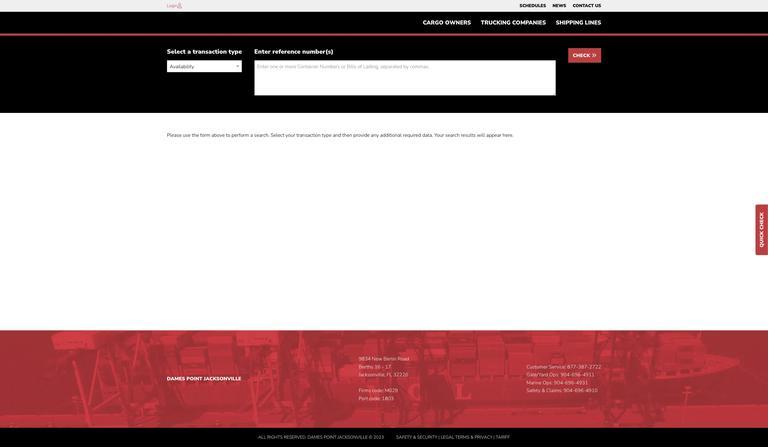 Task type: vqa. For each thing, say whether or not it's contained in the screenshot.
the check within Check BUTTON
no



Task type: locate. For each thing, give the bounding box(es) containing it.
trucking companies
[[482, 19, 547, 26]]

firms
[[359, 388, 371, 395]]

owners
[[446, 19, 472, 26]]

code: up 1803
[[372, 388, 384, 395]]

select a transaction type
[[167, 48, 242, 56]]

&
[[542, 388, 546, 395], [414, 435, 417, 441], [471, 435, 474, 441]]

1 vertical spatial ops:
[[543, 380, 553, 387]]

ops: down service: on the bottom
[[550, 372, 560, 379]]

code:
[[372, 388, 384, 395], [370, 396, 381, 403]]

1 vertical spatial a
[[251, 132, 253, 139]]

companies
[[513, 19, 547, 26]]

0 vertical spatial safety
[[527, 388, 541, 395]]

0 horizontal spatial a
[[188, 48, 191, 56]]

check inside button
[[574, 52, 592, 59]]

2 horizontal spatial &
[[542, 388, 546, 395]]

schedules
[[520, 3, 547, 9]]

dames
[[167, 376, 185, 383], [308, 435, 323, 441]]

a
[[188, 48, 191, 56], [251, 132, 253, 139]]

menu bar containing schedules
[[517, 2, 605, 10]]

required
[[403, 132, 422, 139]]

0 vertical spatial transaction
[[193, 48, 227, 56]]

lines
[[586, 19, 602, 26]]

|
[[439, 435, 440, 441], [494, 435, 495, 441]]

ops:
[[550, 372, 560, 379], [543, 380, 553, 387]]

trucking
[[482, 19, 511, 26]]

2 vertical spatial 904-
[[564, 388, 575, 395]]

0 vertical spatial ops:
[[550, 372, 560, 379]]

1803
[[382, 396, 394, 403]]

point
[[187, 376, 203, 383], [324, 435, 337, 441]]

1 horizontal spatial type
[[322, 132, 332, 139]]

0 vertical spatial dames
[[167, 376, 185, 383]]

& left claims: on the bottom
[[542, 388, 546, 395]]

jacksonville
[[204, 376, 242, 383], [338, 435, 368, 441]]

4931
[[577, 380, 589, 387]]

& right terms
[[471, 435, 474, 441]]

type
[[229, 48, 242, 56], [322, 132, 332, 139]]

1 vertical spatial type
[[322, 132, 332, 139]]

1 horizontal spatial transaction
[[297, 132, 321, 139]]

provide
[[354, 132, 370, 139]]

1 vertical spatial jacksonville
[[338, 435, 368, 441]]

berths
[[359, 364, 374, 371]]

contact us
[[573, 3, 602, 9]]

your
[[286, 132, 296, 139]]

footer
[[0, 331, 769, 448]]

0 vertical spatial check
[[574, 52, 592, 59]]

0 vertical spatial a
[[188, 48, 191, 56]]

code: right port
[[370, 396, 381, 403]]

1 horizontal spatial safety
[[527, 388, 541, 395]]

1 vertical spatial point
[[324, 435, 337, 441]]

here.
[[503, 132, 514, 139]]

& left security
[[414, 435, 417, 441]]

type left and
[[322, 132, 332, 139]]

16
[[375, 364, 381, 371]]

1 vertical spatial menu bar
[[418, 16, 607, 29]]

0 horizontal spatial transaction
[[193, 48, 227, 56]]

1 horizontal spatial |
[[494, 435, 495, 441]]

safety down marine
[[527, 388, 541, 395]]

904- down 877- on the right bottom
[[561, 372, 572, 379]]

tariff link
[[496, 435, 510, 441]]

quick check
[[759, 212, 766, 247]]

safety left security
[[397, 435, 413, 441]]

menu bar down the schedules link
[[418, 16, 607, 29]]

us
[[596, 3, 602, 9]]

1 vertical spatial safety
[[397, 435, 413, 441]]

type left enter
[[229, 48, 242, 56]]

tariff
[[496, 435, 510, 441]]

check button
[[569, 48, 602, 63]]

| left legal
[[439, 435, 440, 441]]

form
[[200, 132, 210, 139]]

0 horizontal spatial check
[[574, 52, 592, 59]]

transaction
[[193, 48, 227, 56], [297, 132, 321, 139]]

above
[[212, 132, 225, 139]]

all rights reserved. dames point jacksonville © 2023
[[259, 435, 384, 441]]

0 vertical spatial select
[[167, 48, 186, 56]]

696-
[[572, 372, 583, 379], [566, 380, 577, 387], [575, 388, 586, 395]]

0 vertical spatial menu bar
[[517, 2, 605, 10]]

data.
[[423, 132, 434, 139]]

cargo
[[423, 19, 444, 26]]

0 horizontal spatial dames
[[167, 376, 185, 383]]

Enter reference number(s) text field
[[255, 60, 556, 96]]

1 horizontal spatial a
[[251, 132, 253, 139]]

menu bar up shipping
[[517, 2, 605, 10]]

search.
[[254, 132, 270, 139]]

0 horizontal spatial select
[[167, 48, 186, 56]]

terms
[[456, 435, 470, 441]]

legal terms & privacy link
[[441, 435, 493, 441]]

user image
[[178, 3, 182, 8]]

ops: up claims: on the bottom
[[543, 380, 553, 387]]

footer containing 9834 new berlin road
[[0, 331, 769, 448]]

claims:
[[547, 388, 563, 395]]

1 | from the left
[[439, 435, 440, 441]]

0 vertical spatial point
[[187, 376, 203, 383]]

menu bar
[[517, 2, 605, 10], [418, 16, 607, 29]]

use
[[183, 132, 191, 139]]

1 horizontal spatial check
[[759, 212, 766, 230]]

| left tariff
[[494, 435, 495, 441]]

0 horizontal spatial type
[[229, 48, 242, 56]]

please use the form above to perform a search. select your transaction type and then provide any additional required data. your search results will appear here.
[[167, 132, 514, 139]]

1 vertical spatial transaction
[[297, 132, 321, 139]]

32226
[[394, 372, 409, 379]]

-
[[382, 364, 384, 371]]

appear
[[487, 132, 502, 139]]

angle double right image
[[592, 53, 597, 58]]

904- right claims: on the bottom
[[564, 388, 575, 395]]

privacy
[[475, 435, 493, 441]]

1 horizontal spatial point
[[324, 435, 337, 441]]

904-
[[561, 372, 572, 379], [555, 380, 566, 387], [564, 388, 575, 395]]

safety & security link
[[397, 435, 438, 441]]

1 vertical spatial select
[[271, 132, 285, 139]]

will
[[478, 132, 486, 139]]

4911
[[583, 372, 595, 379]]

904- up claims: on the bottom
[[555, 380, 566, 387]]

0 vertical spatial jacksonville
[[204, 376, 242, 383]]

17
[[386, 364, 392, 371]]

0 horizontal spatial |
[[439, 435, 440, 441]]

1 vertical spatial dames
[[308, 435, 323, 441]]

1 horizontal spatial dames
[[308, 435, 323, 441]]

then
[[343, 132, 353, 139]]

menu bar containing cargo owners
[[418, 16, 607, 29]]

0 horizontal spatial safety
[[397, 435, 413, 441]]



Task type: describe. For each thing, give the bounding box(es) containing it.
cargo owners link
[[418, 16, 477, 29]]

news
[[553, 3, 567, 9]]

and
[[333, 132, 341, 139]]

marine
[[527, 380, 542, 387]]

enter reference number(s)
[[255, 48, 334, 56]]

2722
[[590, 364, 602, 371]]

results
[[461, 132, 476, 139]]

number(s)
[[303, 48, 334, 56]]

0 vertical spatial 904-
[[561, 372, 572, 379]]

2 vertical spatial 696-
[[575, 388, 586, 395]]

1 vertical spatial code:
[[370, 396, 381, 403]]

877-
[[568, 364, 579, 371]]

contact
[[573, 3, 595, 9]]

387-
[[579, 364, 590, 371]]

1 vertical spatial 904-
[[555, 380, 566, 387]]

9834 new berlin road berths 16 - 17 jacksonville, fl 32226
[[359, 356, 410, 379]]

jacksonville,
[[359, 372, 386, 379]]

safety inside the customer service: 877-387-2722 gate/yard ops: 904-696-4911 marine ops: 904-696-4931 safety & claims: 904-696-4910
[[527, 388, 541, 395]]

login link
[[167, 3, 178, 9]]

reserved.
[[284, 435, 307, 441]]

legal
[[441, 435, 455, 441]]

shipping lines link
[[552, 16, 607, 29]]

any
[[371, 132, 379, 139]]

all
[[259, 435, 266, 441]]

1 horizontal spatial jacksonville
[[338, 435, 368, 441]]

your
[[435, 132, 445, 139]]

schedules link
[[520, 2, 547, 10]]

reference
[[273, 48, 301, 56]]

2 | from the left
[[494, 435, 495, 441]]

service:
[[550, 364, 567, 371]]

0 horizontal spatial jacksonville
[[204, 376, 242, 383]]

login
[[167, 3, 178, 9]]

& inside the customer service: 877-387-2722 gate/yard ops: 904-696-4911 marine ops: 904-696-4931 safety & claims: 904-696-4910
[[542, 388, 546, 395]]

perform
[[232, 132, 249, 139]]

1 horizontal spatial &
[[471, 435, 474, 441]]

customer
[[527, 364, 548, 371]]

quick
[[759, 231, 766, 247]]

firms code:  m029 port code:  1803
[[359, 388, 398, 403]]

dames point jacksonville
[[167, 376, 242, 383]]

additional
[[381, 132, 402, 139]]

enter
[[255, 48, 271, 56]]

1 vertical spatial 696-
[[566, 380, 577, 387]]

quick check link
[[757, 205, 769, 255]]

m029
[[385, 388, 398, 395]]

fl
[[387, 372, 393, 379]]

berlin
[[384, 356, 397, 363]]

contact us link
[[573, 2, 602, 10]]

the
[[192, 132, 199, 139]]

9834
[[359, 356, 371, 363]]

cargo owners
[[423, 19, 472, 26]]

security
[[418, 435, 438, 441]]

0 vertical spatial code:
[[372, 388, 384, 395]]

rights
[[268, 435, 283, 441]]

4910
[[586, 388, 598, 395]]

new
[[372, 356, 383, 363]]

0 horizontal spatial &
[[414, 435, 417, 441]]

1 vertical spatial check
[[759, 212, 766, 230]]

customer service: 877-387-2722 gate/yard ops: 904-696-4911 marine ops: 904-696-4931 safety & claims: 904-696-4910
[[527, 364, 602, 395]]

search
[[446, 132, 460, 139]]

to
[[226, 132, 231, 139]]

shipping lines
[[557, 19, 602, 26]]

please
[[167, 132, 182, 139]]

safety & security | legal terms & privacy | tariff
[[397, 435, 510, 441]]

gate/yard
[[527, 372, 549, 379]]

port
[[359, 396, 368, 403]]

news link
[[553, 2, 567, 10]]

shipping
[[557, 19, 584, 26]]

trucking companies link
[[477, 16, 552, 29]]

0 horizontal spatial point
[[187, 376, 203, 383]]

©
[[369, 435, 373, 441]]

1 horizontal spatial select
[[271, 132, 285, 139]]

0 vertical spatial type
[[229, 48, 242, 56]]

0 vertical spatial 696-
[[572, 372, 583, 379]]

2023
[[374, 435, 384, 441]]

road
[[398, 356, 410, 363]]



